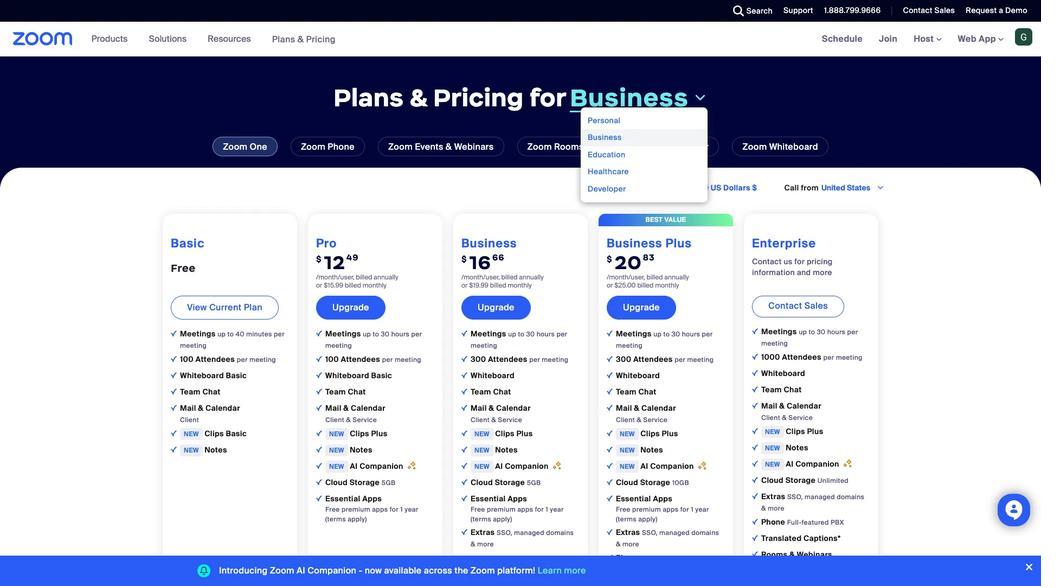 Task type: describe. For each thing, give the bounding box(es) containing it.
100 for pro
[[326, 354, 339, 364]]

chat for pro
[[348, 387, 366, 397]]

plan
[[244, 302, 263, 313]]

attendees for business
[[488, 354, 528, 364]]

rooms & webinars
[[762, 550, 833, 559]]

2 horizontal spatial domains
[[837, 493, 865, 501]]

notes for business
[[496, 445, 518, 455]]

up for business
[[509, 330, 517, 339]]

cloud storage 5gb for 12
[[326, 477, 396, 487]]

meetings down $25.00
[[616, 329, 654, 339]]

per inside "up to 40 minutes per meeting"
[[274, 330, 285, 339]]

meeting inside the "1000 attendees per meeting"
[[837, 353, 863, 362]]

meeting inside "up to 40 minutes per meeting"
[[180, 341, 207, 350]]

captions*
[[804, 533, 841, 543]]

calendar for pro
[[351, 403, 386, 413]]

essential for 12
[[326, 494, 361, 503]]

search button
[[725, 0, 776, 22]]

3 apps from the left
[[663, 505, 679, 514]]

billed down 66
[[502, 273, 518, 282]]

3 upgrade link from the left
[[607, 296, 677, 320]]

demo
[[1006, 5, 1028, 15]]

new notes for basic
[[184, 445, 227, 455]]

chat for business
[[493, 387, 512, 397]]

current
[[209, 302, 242, 313]]

plans & pricing
[[272, 33, 336, 45]]

1 for 12
[[401, 505, 403, 514]]

business button
[[570, 82, 708, 113]]

for inside "enterprise contact us for pricing information and more"
[[795, 257, 805, 266]]

40
[[236, 330, 245, 339]]

tabs of zoom services tab list
[[16, 137, 1026, 156]]

across
[[424, 565, 453, 576]]

business up 66
[[462, 235, 517, 251]]

billed down 49
[[356, 273, 372, 282]]

one
[[250, 141, 267, 152]]

phone inside 'tabs of zoom services' tab list
[[328, 141, 355, 152]]

information
[[753, 267, 795, 277]]

zoom for zoom events & webinars
[[388, 141, 413, 152]]

solutions
[[149, 33, 187, 44]]

zoom events & webinars
[[388, 141, 494, 152]]

3 premium from the left
[[633, 505, 661, 514]]

us dollars $ button
[[711, 183, 758, 193]]

premium for 12
[[342, 505, 371, 514]]

healthcare
[[588, 167, 629, 176]]

meetings for pro
[[326, 329, 363, 339]]

companion for pro
[[360, 461, 404, 471]]

mail & calendar client & service for business
[[471, 403, 531, 424]]

pbx
[[831, 518, 845, 527]]

1 vertical spatial webinars
[[797, 550, 833, 559]]

contact up "host"
[[904, 5, 933, 15]]

request a demo
[[967, 5, 1028, 15]]

mail & calendar client
[[180, 403, 240, 424]]

mail & calendar client & service for pro
[[326, 403, 386, 424]]

introducing zoom ai companion - now available across the zoom platform! learn more
[[219, 565, 586, 576]]

attendees for pro
[[341, 354, 380, 364]]

3 apply) from the left
[[639, 515, 658, 524]]

more inside "enterprise contact us for pricing information and more"
[[814, 267, 833, 277]]

clips for pro
[[350, 429, 369, 438]]

/month/user, for 20
[[607, 273, 646, 282]]

up for enterprise
[[799, 328, 808, 336]]

cloud for pro
[[326, 477, 348, 487]]

products
[[91, 33, 128, 44]]

cloud storage unlimited
[[762, 475, 849, 485]]

meetings navigation
[[814, 22, 1042, 57]]

$ inside business $ 16 66
[[462, 254, 468, 264]]

join link
[[871, 22, 906, 56]]

companion for business
[[505, 461, 549, 471]]

phone for phone unlimited regional
[[616, 553, 640, 563]]

menu containing personal
[[581, 107, 708, 202]]

billed down 83
[[647, 273, 663, 282]]

& inside product information navigation
[[298, 33, 304, 45]]

full-
[[788, 518, 802, 527]]

66
[[493, 252, 505, 263]]

enterprise contact us for pricing information and more
[[753, 235, 833, 277]]

/month/user, for 16
[[462, 273, 500, 282]]

new ai companion for enterprise
[[766, 459, 842, 469]]

49
[[347, 252, 359, 263]]

learn more link
[[538, 565, 586, 576]]

1000 attendees per meeting
[[762, 352, 863, 362]]

business up personal
[[570, 82, 689, 113]]

zoom for zoom whiteboard
[[743, 141, 768, 152]]

introducing
[[219, 565, 268, 576]]

/month/user, billed annually or $19.99 billed monthly
[[462, 273, 544, 290]]

/month/user, billed annually or $15.99 billed monthly
[[316, 273, 399, 290]]

best value
[[646, 215, 687, 224]]

monthly for 20
[[656, 281, 680, 290]]

16
[[470, 251, 492, 274]]

apps for 16
[[518, 505, 534, 514]]

cloud for enterprise
[[762, 475, 784, 485]]

monthly for 49
[[363, 281, 387, 290]]

chat for enterprise
[[784, 385, 802, 394]]

enterprise
[[753, 235, 817, 251]]

a
[[1000, 5, 1004, 15]]

3 essential apps free premium apps for 1 year (terms apply) from the left
[[616, 494, 710, 524]]

notes for enterprise
[[786, 443, 809, 452]]

resources
[[208, 33, 251, 44]]

5gb for 16
[[527, 479, 541, 487]]

call
[[785, 183, 800, 193]]

schedule
[[822, 33, 863, 44]]

up for basic
[[218, 330, 226, 339]]

us
[[711, 183, 722, 193]]

unlimited inside phone unlimited regional
[[642, 554, 673, 563]]

search
[[747, 6, 773, 16]]

contact down information
[[769, 300, 803, 311]]

app
[[979, 33, 997, 44]]

calendar for enterprise
[[787, 401, 822, 411]]

product information navigation
[[83, 22, 344, 57]]

rooms inside 'tabs of zoom services' tab list
[[555, 141, 584, 152]]

1 vertical spatial sales
[[805, 300, 829, 311]]

calendar for basic
[[206, 403, 240, 413]]

service for pro
[[353, 416, 377, 424]]

2 horizontal spatial sso,
[[788, 493, 804, 501]]

pro
[[316, 235, 337, 251]]

host button
[[914, 33, 942, 44]]

mail for basic
[[180, 403, 196, 413]]

regional
[[675, 554, 702, 563]]

$ inside popup button
[[753, 183, 758, 193]]

new clips plus for enterprise
[[766, 426, 824, 436]]

meetings for enterprise
[[762, 327, 799, 336]]

platform!
[[498, 565, 536, 576]]

new notes for enterprise
[[766, 443, 809, 452]]

outer image
[[700, 183, 710, 193]]

storage for pro
[[350, 477, 380, 487]]

resources button
[[208, 22, 256, 56]]

3 apps from the left
[[653, 494, 673, 503]]

phone unlimited regional
[[616, 553, 702, 563]]

plans for plans & pricing
[[272, 33, 295, 45]]

$ inside 'business plus $ 20 83'
[[607, 254, 613, 264]]

apply) for 12
[[348, 515, 367, 524]]

webinars inside 'tabs of zoom services' tab list
[[455, 141, 494, 152]]

3 upgrade from the left
[[623, 302, 660, 313]]

1.888.799.9666
[[825, 5, 881, 15]]

domains for cloud storage 5gb
[[547, 528, 574, 537]]

meetings for basic
[[180, 329, 218, 339]]

30 for pro
[[381, 330, 390, 339]]

annually for 66
[[519, 273, 544, 282]]

monthly for 66
[[508, 281, 532, 290]]

new notes for pro
[[329, 445, 373, 455]]

new ai companion for pro
[[329, 461, 405, 471]]

client for business
[[471, 416, 490, 424]]

banner containing products
[[0, 22, 1042, 57]]

available
[[384, 565, 422, 576]]

business plus $ 20 83
[[607, 235, 692, 274]]

business $ 16 66
[[462, 235, 517, 274]]

zoom phone
[[301, 141, 355, 152]]

minutes
[[246, 330, 272, 339]]

solutions button
[[149, 22, 192, 56]]

team chat for business
[[471, 387, 512, 397]]

essential for 16
[[471, 494, 506, 503]]

and
[[797, 267, 812, 277]]

zoom for zoom phone
[[301, 141, 326, 152]]

the
[[455, 565, 469, 576]]

support
[[784, 5, 814, 15]]

or for 16
[[462, 281, 468, 290]]

main content containing business
[[0, 22, 1042, 586]]

business inside 'business plus $ 20 83'
[[607, 235, 663, 251]]

personal
[[588, 116, 621, 125]]

or for 12
[[316, 281, 323, 290]]

zoom contact center
[[618, 141, 709, 152]]

$15.99
[[324, 281, 344, 290]]

to for pro
[[373, 330, 379, 339]]

zoom whiteboard
[[743, 141, 819, 152]]

pricing
[[807, 257, 833, 266]]

sso, for cloud storage 5gb
[[497, 528, 513, 537]]

billed right $19.99
[[490, 281, 507, 290]]

web app button
[[959, 33, 1004, 44]]

12
[[324, 251, 346, 274]]

0 vertical spatial contact sales
[[904, 5, 956, 15]]

pro $ 12 49
[[316, 235, 359, 274]]

whiteboard basic for pro
[[326, 371, 392, 380]]

extras for cloud storage 10gb
[[616, 527, 642, 537]]

value
[[665, 215, 687, 224]]

team for business
[[471, 387, 492, 397]]

83
[[643, 252, 655, 263]]

annually for 20
[[665, 273, 689, 282]]

client for basic
[[180, 416, 199, 424]]

view
[[187, 302, 207, 313]]



Task type: vqa. For each thing, say whether or not it's contained in the screenshot.
the leftmost Nelson
no



Task type: locate. For each thing, give the bounding box(es) containing it.
2 or from the left
[[462, 281, 468, 290]]

team for enterprise
[[762, 385, 782, 394]]

2 horizontal spatial upgrade link
[[607, 296, 677, 320]]

translated captions*
[[762, 533, 841, 543]]

business
[[570, 82, 689, 113], [588, 133, 622, 142], [462, 235, 517, 251], [607, 235, 663, 251]]

up to 30 hours per meeting for business
[[471, 330, 568, 350]]

0 horizontal spatial 100
[[180, 354, 194, 364]]

up down /month/user, billed annually or $25.00 billed monthly
[[654, 330, 662, 339]]

/month/user, inside /month/user, billed annually or $25.00 billed monthly
[[607, 273, 646, 282]]

1 for 16
[[546, 505, 549, 514]]

3 1 from the left
[[691, 505, 694, 514]]

or inside /month/user, billed annually or $25.00 billed monthly
[[607, 281, 613, 290]]

more
[[814, 267, 833, 277], [768, 504, 785, 513], [478, 540, 494, 549], [623, 540, 640, 549], [564, 565, 586, 576]]

zoom for zoom contact center
[[618, 141, 642, 152]]

sso, managed domains & more for cloud storage 10gb
[[616, 528, 720, 549]]

hours for pro
[[392, 330, 410, 339]]

0 horizontal spatial monthly
[[363, 281, 387, 290]]

$
[[753, 183, 758, 193], [316, 254, 322, 264], [462, 254, 468, 264], [607, 254, 613, 264]]

contact sales down and
[[769, 300, 829, 311]]

view current plan
[[187, 302, 263, 313]]

rooms down translated
[[762, 550, 788, 559]]

best
[[646, 215, 663, 224]]

up to 40 minutes per meeting
[[180, 330, 285, 350]]

1 vertical spatial rooms
[[762, 550, 788, 559]]

3 essential from the left
[[616, 494, 651, 503]]

zoom for zoom one
[[223, 141, 248, 152]]

1 horizontal spatial 300
[[616, 354, 632, 364]]

apply) for 16
[[493, 515, 513, 524]]

storage for business
[[495, 477, 525, 487]]

team chat for pro
[[326, 387, 366, 397]]

mail inside 'mail & calendar client'
[[180, 403, 196, 413]]

2 horizontal spatial essential apps free premium apps for 1 year (terms apply)
[[616, 494, 710, 524]]

2 (terms from the left
[[471, 515, 492, 524]]

100 attendees per meeting for basic
[[180, 354, 276, 364]]

new clips plus for business
[[475, 429, 533, 438]]

plans & pricing for
[[334, 82, 567, 113]]

ai for enterprise
[[786, 459, 794, 469]]

1 horizontal spatial apply)
[[493, 515, 513, 524]]

team for basic
[[180, 387, 201, 397]]

2 cloud storage 5gb from the left
[[471, 477, 541, 487]]

1 horizontal spatial 300 attendees per meeting
[[616, 354, 714, 364]]

whiteboard basic
[[180, 371, 247, 380], [326, 371, 392, 380]]

100 for basic
[[180, 354, 194, 364]]

1 /month/user, from the left
[[316, 273, 355, 282]]

managed for cloud storage 10gb
[[660, 528, 690, 537]]

2 apply) from the left
[[493, 515, 513, 524]]

to for basic
[[228, 330, 234, 339]]

sso, managed domains & more up featured
[[762, 493, 865, 513]]

cloud storage 5gb
[[326, 477, 396, 487], [471, 477, 541, 487]]

0 horizontal spatial phone
[[328, 141, 355, 152]]

0 vertical spatial webinars
[[455, 141, 494, 152]]

contact up information
[[753, 257, 782, 266]]

1 vertical spatial contact sales
[[769, 300, 829, 311]]

sso, managed domains & more up phone unlimited regional
[[616, 528, 720, 549]]

1 horizontal spatial webinars
[[797, 550, 833, 559]]

0 horizontal spatial cloud storage 5gb
[[326, 477, 396, 487]]

essential apps free premium apps for 1 year (terms apply)
[[326, 494, 419, 524], [471, 494, 564, 524], [616, 494, 710, 524]]

or
[[316, 281, 323, 290], [462, 281, 468, 290], [607, 281, 613, 290]]

1 horizontal spatial managed
[[660, 528, 690, 537]]

1 horizontal spatial apps
[[518, 505, 534, 514]]

contact sales
[[904, 5, 956, 15], [769, 300, 829, 311]]

2 horizontal spatial annually
[[665, 273, 689, 282]]

300 attendees per meeting for cloud storage 5gb
[[471, 354, 569, 364]]

up left 40
[[218, 330, 226, 339]]

2 horizontal spatial apps
[[663, 505, 679, 514]]

100
[[180, 354, 194, 364], [326, 354, 339, 364]]

0 horizontal spatial rooms
[[555, 141, 584, 152]]

rooms left education
[[555, 141, 584, 152]]

2 essential apps free premium apps for 1 year (terms apply) from the left
[[471, 494, 564, 524]]

webinars
[[455, 141, 494, 152], [797, 550, 833, 559]]

sales down and
[[805, 300, 829, 311]]

2 5gb from the left
[[527, 479, 541, 487]]

1 apply) from the left
[[348, 515, 367, 524]]

team chat for basic
[[180, 387, 221, 397]]

monthly inside /month/user, billed annually or $19.99 billed monthly
[[508, 281, 532, 290]]

zoom rooms
[[528, 141, 584, 152]]

learn
[[538, 565, 562, 576]]

0 horizontal spatial pricing
[[306, 33, 336, 45]]

/month/user, inside /month/user, billed annually or $19.99 billed monthly
[[462, 273, 500, 282]]

upgrade down /month/user, billed annually or $19.99 billed monthly
[[478, 302, 515, 313]]

1 100 attendees per meeting from the left
[[180, 354, 276, 364]]

upgrade down /month/user, billed annually or $15.99 billed monthly
[[333, 302, 369, 313]]

call from
[[785, 183, 819, 193]]

sso, up platform!
[[497, 528, 513, 537]]

0 horizontal spatial upgrade
[[333, 302, 369, 313]]

schedule link
[[814, 22, 871, 56]]

300 for cloud storage 5gb
[[471, 354, 486, 364]]

client inside 'mail & calendar client'
[[180, 416, 199, 424]]

host
[[914, 33, 937, 44]]

1 vertical spatial pricing
[[433, 82, 524, 113]]

attendees for basic
[[196, 354, 235, 364]]

upgrade link
[[316, 296, 386, 320], [462, 296, 531, 320], [607, 296, 677, 320]]

2 essential from the left
[[471, 494, 506, 503]]

2 horizontal spatial sso, managed domains & more
[[762, 493, 865, 513]]

products button
[[91, 22, 133, 56]]

0 vertical spatial unlimited
[[818, 476, 849, 485]]

2 horizontal spatial or
[[607, 281, 613, 290]]

to for business
[[518, 330, 525, 339]]

business up 83
[[607, 235, 663, 251]]

1 vertical spatial plans
[[334, 82, 404, 113]]

companion
[[796, 459, 840, 469], [360, 461, 404, 471], [505, 461, 549, 471], [651, 461, 694, 471], [308, 565, 357, 576]]

apps for 12
[[372, 505, 388, 514]]

ai for business
[[496, 461, 503, 471]]

0 horizontal spatial 300 attendees per meeting
[[471, 354, 569, 364]]

whiteboard inside 'tabs of zoom services' tab list
[[770, 141, 819, 152]]

domains up pbx
[[837, 493, 865, 501]]

upgrade link down /month/user, billed annually or $25.00 billed monthly
[[607, 296, 677, 320]]

dollars
[[724, 183, 751, 193]]

0 horizontal spatial apps
[[372, 505, 388, 514]]

0 horizontal spatial essential
[[326, 494, 361, 503]]

chat
[[784, 385, 802, 394], [203, 387, 221, 397], [348, 387, 366, 397], [493, 387, 512, 397], [639, 387, 657, 397]]

zoom one
[[223, 141, 267, 152]]

pricing for plans & pricing
[[306, 33, 336, 45]]

1 100 from the left
[[180, 354, 194, 364]]

0 horizontal spatial annually
[[374, 273, 399, 282]]

0 vertical spatial phone
[[328, 141, 355, 152]]

2 horizontal spatial year
[[696, 505, 710, 514]]

show options image
[[877, 184, 886, 192]]

extras
[[762, 492, 788, 501], [471, 527, 497, 537], [616, 527, 642, 537]]

20
[[615, 251, 642, 274]]

cloud storage 5gb for 16
[[471, 477, 541, 487]]

annually for 49
[[374, 273, 399, 282]]

new inside new clips basic
[[184, 430, 199, 438]]

0 horizontal spatial extras
[[471, 527, 497, 537]]

whiteboard
[[770, 141, 819, 152], [762, 368, 806, 378], [180, 371, 224, 380], [326, 371, 370, 380], [471, 371, 515, 380], [616, 371, 660, 380]]

up down /month/user, billed annually or $15.99 billed monthly
[[363, 330, 371, 339]]

center
[[681, 141, 709, 152]]

/month/user, inside /month/user, billed annually or $15.99 billed monthly
[[316, 273, 355, 282]]

meetings for business
[[471, 329, 509, 339]]

1 1 from the left
[[401, 505, 403, 514]]

managed down cloud storage unlimited
[[805, 493, 836, 501]]

0 horizontal spatial apps
[[363, 494, 382, 503]]

0 horizontal spatial sales
[[805, 300, 829, 311]]

hours for business
[[537, 330, 555, 339]]

contact left center
[[645, 141, 678, 152]]

business down personal
[[588, 133, 622, 142]]

0 horizontal spatial plans
[[272, 33, 295, 45]]

2 vertical spatial phone
[[616, 553, 640, 563]]

0 horizontal spatial /month/user,
[[316, 273, 355, 282]]

$ left 16
[[462, 254, 468, 264]]

for
[[530, 82, 567, 113], [795, 257, 805, 266], [390, 505, 399, 514], [535, 505, 544, 514], [681, 505, 690, 514]]

3 year from the left
[[696, 505, 710, 514]]

events
[[415, 141, 444, 152]]

translated
[[762, 533, 802, 543]]

0 horizontal spatial 5gb
[[382, 479, 396, 487]]

apps
[[372, 505, 388, 514], [518, 505, 534, 514], [663, 505, 679, 514]]

Country/Region text field
[[821, 182, 876, 193]]

2 /month/user, from the left
[[462, 273, 500, 282]]

0 horizontal spatial whiteboard basic
[[180, 371, 247, 380]]

1 horizontal spatial essential
[[471, 494, 506, 503]]

sso, managed domains & more for cloud storage 5gb
[[471, 528, 574, 549]]

1 horizontal spatial domains
[[692, 528, 720, 537]]

$ left 20
[[607, 254, 613, 264]]

1 300 attendees per meeting from the left
[[471, 354, 569, 364]]

0 vertical spatial rooms
[[555, 141, 584, 152]]

essential
[[326, 494, 361, 503], [471, 494, 506, 503], [616, 494, 651, 503]]

upgrade link down /month/user, billed annually or $15.99 billed monthly
[[316, 296, 386, 320]]

300 attendees per meeting
[[471, 354, 569, 364], [616, 354, 714, 364]]

monthly right $19.99
[[508, 281, 532, 290]]

or inside /month/user, billed annually or $19.99 billed monthly
[[462, 281, 468, 290]]

2 300 attendees per meeting from the left
[[616, 354, 714, 364]]

billed right $15.99
[[345, 281, 361, 290]]

or for 20
[[607, 281, 613, 290]]

1 horizontal spatial upgrade
[[478, 302, 515, 313]]

2 300 from the left
[[616, 354, 632, 364]]

or left $19.99
[[462, 281, 468, 290]]

2 premium from the left
[[487, 505, 516, 514]]

1 horizontal spatial unlimited
[[818, 476, 849, 485]]

domains up regional
[[692, 528, 720, 537]]

2 horizontal spatial upgrade
[[623, 302, 660, 313]]

hours
[[828, 328, 846, 336], [392, 330, 410, 339], [537, 330, 555, 339], [682, 330, 701, 339]]

0 horizontal spatial apply)
[[348, 515, 367, 524]]

unlimited up pbx
[[818, 476, 849, 485]]

1 essential apps free premium apps for 1 year (terms apply) from the left
[[326, 494, 419, 524]]

2 whiteboard basic from the left
[[326, 371, 392, 380]]

us dollars $
[[711, 183, 758, 193]]

2 horizontal spatial (terms
[[616, 515, 637, 524]]

1 horizontal spatial (terms
[[471, 515, 492, 524]]

1 horizontal spatial /month/user,
[[462, 273, 500, 282]]

managed
[[805, 493, 836, 501], [514, 528, 545, 537], [660, 528, 690, 537]]

managed up platform!
[[514, 528, 545, 537]]

billed
[[356, 273, 372, 282], [502, 273, 518, 282], [647, 273, 663, 282], [345, 281, 361, 290], [490, 281, 507, 290], [638, 281, 654, 290]]

1 apps from the left
[[372, 505, 388, 514]]

/month/user, billed annually or $25.00 billed monthly
[[607, 273, 689, 290]]

& inside 'mail & calendar client'
[[198, 403, 204, 413]]

& inside 'tabs of zoom services' tab list
[[446, 141, 452, 152]]

profile picture image
[[1016, 28, 1033, 46]]

mail & calendar client & service
[[762, 401, 822, 422], [326, 403, 386, 424], [471, 403, 531, 424], [616, 403, 677, 424]]

meetings down $15.99
[[326, 329, 363, 339]]

1 upgrade from the left
[[333, 302, 369, 313]]

2 apps from the left
[[508, 494, 528, 503]]

1 horizontal spatial plans
[[334, 82, 404, 113]]

1 horizontal spatial sso, managed domains & more
[[616, 528, 720, 549]]

client for enterprise
[[762, 413, 781, 422]]

plans & pricing link
[[272, 33, 336, 45], [272, 33, 336, 45]]

webinars right events
[[455, 141, 494, 152]]

include image
[[171, 330, 177, 336], [462, 330, 468, 336], [607, 330, 613, 336], [462, 495, 468, 501], [607, 495, 613, 501]]

1 horizontal spatial 1
[[546, 505, 549, 514]]

$19.99
[[469, 281, 489, 290]]

1 horizontal spatial year
[[550, 505, 564, 514]]

annually right $15.99
[[374, 273, 399, 282]]

1 horizontal spatial 100
[[326, 354, 339, 364]]

1 year from the left
[[405, 505, 419, 514]]

1000
[[762, 352, 781, 362]]

0 horizontal spatial year
[[405, 505, 419, 514]]

upgrade link for 12
[[316, 296, 386, 320]]

whiteboard basic for basic
[[180, 371, 247, 380]]

mail for enterprise
[[762, 401, 778, 411]]

menu
[[581, 107, 708, 202]]

3 annually from the left
[[665, 273, 689, 282]]

apps for 16
[[508, 494, 528, 503]]

up to 30 hours per meeting for pro
[[326, 330, 422, 350]]

banner
[[0, 22, 1042, 57]]

monthly inside /month/user, billed annually or $15.99 billed monthly
[[363, 281, 387, 290]]

calendar for business
[[496, 403, 531, 413]]

sso,
[[788, 493, 804, 501], [497, 528, 513, 537], [642, 528, 658, 537]]

0 horizontal spatial unlimited
[[642, 554, 673, 563]]

down image
[[693, 91, 708, 104]]

now
[[365, 565, 382, 576]]

2 horizontal spatial managed
[[805, 493, 836, 501]]

include image for enterprise
[[753, 328, 759, 334]]

1
[[401, 505, 403, 514], [546, 505, 549, 514], [691, 505, 694, 514]]

1 horizontal spatial extras
[[616, 527, 642, 537]]

$ right dollars
[[753, 183, 758, 193]]

notes
[[786, 443, 809, 452], [205, 445, 227, 455], [350, 445, 373, 455], [496, 445, 518, 455], [641, 445, 664, 455]]

0 horizontal spatial upgrade link
[[316, 296, 386, 320]]

$25.00
[[615, 281, 636, 290]]

or inside /month/user, billed annually or $15.99 billed monthly
[[316, 281, 323, 290]]

main content
[[0, 22, 1042, 586]]

contact inside "enterprise contact us for pricing information and more"
[[753, 257, 782, 266]]

2 horizontal spatial essential
[[616, 494, 651, 503]]

upgrade
[[333, 302, 369, 313], [478, 302, 515, 313], [623, 302, 660, 313]]

pricing
[[306, 33, 336, 45], [433, 82, 524, 113]]

$ inside pro $ 12 49
[[316, 254, 322, 264]]

zoom for zoom rooms
[[528, 141, 552, 152]]

new
[[766, 427, 781, 436], [184, 430, 199, 438], [329, 430, 344, 438], [475, 430, 490, 438], [620, 430, 635, 438], [766, 444, 781, 452], [184, 446, 199, 455], [329, 446, 344, 455], [475, 446, 490, 455], [620, 446, 635, 455], [766, 460, 781, 469], [329, 462, 344, 471], [475, 462, 490, 471], [620, 462, 635, 471]]

2 horizontal spatial premium
[[633, 505, 661, 514]]

1 horizontal spatial monthly
[[508, 281, 532, 290]]

managed for cloud storage 5gb
[[514, 528, 545, 537]]

0 horizontal spatial 300
[[471, 354, 486, 364]]

1 vertical spatial phone
[[762, 517, 786, 527]]

annually inside /month/user, billed annually or $25.00 billed monthly
[[665, 273, 689, 282]]

0 horizontal spatial webinars
[[455, 141, 494, 152]]

upgrade down /month/user, billed annually or $25.00 billed monthly
[[623, 302, 660, 313]]

0 horizontal spatial sso,
[[497, 528, 513, 537]]

0 vertical spatial sales
[[935, 5, 956, 15]]

/month/user, down 49
[[316, 273, 355, 282]]

monthly down 'business plus $ 20 83'
[[656, 281, 680, 290]]

1 vertical spatial unlimited
[[642, 554, 673, 563]]

include image
[[753, 328, 759, 334], [316, 330, 322, 336], [316, 495, 322, 501]]

monthly right $15.99
[[363, 281, 387, 290]]

plans inside product information navigation
[[272, 33, 295, 45]]

1 horizontal spatial 5gb
[[527, 479, 541, 487]]

0 vertical spatial plans
[[272, 33, 295, 45]]

contact inside 'tabs of zoom services' tab list
[[645, 141, 678, 152]]

1 horizontal spatial whiteboard basic
[[326, 371, 392, 380]]

/month/user, down 66
[[462, 273, 500, 282]]

managed up regional
[[660, 528, 690, 537]]

clips for basic
[[205, 429, 224, 438]]

2 100 from the left
[[326, 354, 339, 364]]

2 horizontal spatial phone
[[762, 517, 786, 527]]

sso, for cloud storage 10gb
[[642, 528, 658, 537]]

webinars down captions*
[[797, 550, 833, 559]]

new clips plus
[[766, 426, 824, 436], [329, 429, 388, 438], [475, 429, 533, 438], [620, 429, 679, 438]]

5gb for 12
[[382, 479, 396, 487]]

$ left 12
[[316, 254, 322, 264]]

service
[[789, 413, 813, 422], [353, 416, 377, 424], [498, 416, 523, 424], [644, 416, 668, 424]]

clips for enterprise
[[786, 426, 806, 436]]

1 premium from the left
[[342, 505, 371, 514]]

300 for cloud storage 10gb
[[616, 354, 632, 364]]

2 horizontal spatial apps
[[653, 494, 673, 503]]

up up the "1000 attendees per meeting"
[[799, 328, 808, 336]]

0 horizontal spatial premium
[[342, 505, 371, 514]]

1 horizontal spatial essential apps free premium apps for 1 year (terms apply)
[[471, 494, 564, 524]]

cloud
[[762, 475, 784, 485], [326, 477, 348, 487], [471, 477, 493, 487], [616, 477, 639, 487]]

1 horizontal spatial annually
[[519, 273, 544, 282]]

attendees for enterprise
[[783, 352, 822, 362]]

0 horizontal spatial sso, managed domains & more
[[471, 528, 574, 549]]

3 /month/user, from the left
[[607, 273, 646, 282]]

1 (terms from the left
[[326, 515, 346, 524]]

0 horizontal spatial (terms
[[326, 515, 346, 524]]

meetings up 1000
[[762, 327, 799, 336]]

unlimited left regional
[[642, 554, 673, 563]]

2 horizontal spatial /month/user,
[[607, 273, 646, 282]]

2 monthly from the left
[[508, 281, 532, 290]]

0 horizontal spatial domains
[[547, 528, 574, 537]]

apply) down cloud storage 10gb
[[639, 515, 658, 524]]

2 horizontal spatial extras
[[762, 492, 788, 501]]

10gb
[[673, 479, 690, 487]]

mail & calendar client & service for enterprise
[[762, 401, 822, 422]]

essential apps free premium apps for 1 year (terms apply) for 12
[[326, 494, 419, 524]]

zoom logo image
[[13, 32, 72, 46]]

new ai companion
[[766, 459, 842, 469], [329, 461, 405, 471], [475, 461, 551, 471], [620, 461, 696, 471]]

&
[[298, 33, 304, 45], [410, 82, 428, 113], [446, 141, 452, 152], [780, 401, 785, 411], [198, 403, 204, 413], [344, 403, 349, 413], [489, 403, 495, 413], [634, 403, 640, 413], [783, 413, 787, 422], [346, 416, 351, 424], [492, 416, 497, 424], [637, 416, 642, 424], [762, 504, 767, 513], [471, 540, 476, 549], [616, 540, 621, 549], [790, 550, 796, 559]]

1 horizontal spatial rooms
[[762, 550, 788, 559]]

3 (terms from the left
[[616, 515, 637, 524]]

domains for cloud storage 10gb
[[692, 528, 720, 537]]

plus for business
[[517, 429, 533, 438]]

contact sales link
[[896, 0, 958, 22], [904, 5, 956, 15], [753, 296, 845, 317]]

ok image
[[316, 356, 322, 362], [462, 356, 468, 362], [607, 356, 613, 362], [753, 370, 759, 376], [171, 372, 177, 378], [316, 372, 322, 378], [462, 372, 468, 378], [607, 372, 613, 378], [753, 386, 759, 392], [462, 388, 468, 394], [171, 405, 177, 411], [316, 405, 322, 411], [607, 405, 613, 411], [171, 430, 177, 436], [462, 430, 468, 436], [753, 444, 759, 450], [171, 446, 177, 452], [462, 446, 468, 452], [607, 446, 613, 452], [462, 463, 468, 469], [753, 477, 759, 483], [316, 479, 322, 485], [462, 479, 468, 485], [753, 493, 759, 499], [607, 529, 613, 535], [753, 535, 759, 541], [753, 551, 759, 557]]

unlimited
[[818, 476, 849, 485], [642, 554, 673, 563]]

0 horizontal spatial 1
[[401, 505, 403, 514]]

service for enterprise
[[789, 413, 813, 422]]

1 apps from the left
[[363, 494, 382, 503]]

0 horizontal spatial or
[[316, 281, 323, 290]]

essential apps free premium apps for 1 year (terms apply) for 16
[[471, 494, 564, 524]]

2 1 from the left
[[546, 505, 549, 514]]

100 attendees per meeting
[[180, 354, 276, 364], [326, 354, 422, 364]]

hours for enterprise
[[828, 328, 846, 336]]

request
[[967, 5, 998, 15]]

2 100 attendees per meeting from the left
[[326, 354, 422, 364]]

-
[[359, 565, 363, 576]]

monthly inside /month/user, billed annually or $25.00 billed monthly
[[656, 281, 680, 290]]

0 horizontal spatial contact sales
[[769, 300, 829, 311]]

education
[[588, 150, 626, 159]]

cloud storage 10gb
[[616, 477, 690, 487]]

to
[[809, 328, 816, 336], [228, 330, 234, 339], [373, 330, 379, 339], [518, 330, 525, 339], [664, 330, 670, 339]]

1.888.799.9666 button
[[817, 0, 884, 22], [825, 5, 881, 15]]

team chat for enterprise
[[762, 385, 802, 394]]

developer
[[588, 184, 626, 193]]

sso, managed domains & more up platform!
[[471, 528, 574, 549]]

meetings down $19.99
[[471, 329, 509, 339]]

1 horizontal spatial upgrade link
[[462, 296, 531, 320]]

unlimited inside cloud storage unlimited
[[818, 476, 849, 485]]

plus inside 'business plus $ 20 83'
[[666, 235, 692, 251]]

new clips plus for pro
[[329, 429, 388, 438]]

1 horizontal spatial phone
[[616, 553, 640, 563]]

web
[[959, 33, 977, 44]]

calendar inside 'mail & calendar client'
[[206, 403, 240, 413]]

new notes for business
[[475, 445, 518, 455]]

meetings down view
[[180, 329, 218, 339]]

1 horizontal spatial contact sales
[[904, 5, 956, 15]]

2 apps from the left
[[518, 505, 534, 514]]

per inside the "1000 attendees per meeting"
[[824, 353, 835, 362]]

plus for pro
[[371, 429, 388, 438]]

to inside "up to 40 minutes per meeting"
[[228, 330, 234, 339]]

3 or from the left
[[607, 281, 613, 290]]

1 300 from the left
[[471, 354, 486, 364]]

1 horizontal spatial pricing
[[433, 82, 524, 113]]

(terms for 16
[[471, 515, 492, 524]]

ok image
[[753, 354, 759, 360], [171, 356, 177, 362], [171, 388, 177, 394], [316, 388, 322, 394], [607, 388, 613, 394], [753, 403, 759, 409], [462, 405, 468, 411], [753, 428, 759, 434], [316, 430, 322, 436], [607, 430, 613, 436], [316, 446, 322, 452], [753, 461, 759, 467], [316, 463, 322, 469], [607, 463, 613, 469], [607, 479, 613, 485], [753, 519, 759, 525], [462, 529, 468, 535], [607, 554, 613, 560]]

up to 30 hours per meeting for enterprise
[[762, 328, 859, 348]]

client for pro
[[326, 416, 345, 424]]

1 horizontal spatial sales
[[935, 5, 956, 15]]

1 monthly from the left
[[363, 281, 387, 290]]

domains up learn more link
[[547, 528, 574, 537]]

pricing for plans & pricing for
[[433, 82, 524, 113]]

view current plan link
[[171, 296, 279, 320]]

2 horizontal spatial monthly
[[656, 281, 680, 290]]

pricing inside product information navigation
[[306, 33, 336, 45]]

notes for pro
[[350, 445, 373, 455]]

domains
[[837, 493, 865, 501], [547, 528, 574, 537], [692, 528, 720, 537]]

apply) up platform!
[[493, 515, 513, 524]]

annually right business $ 16 66
[[519, 273, 544, 282]]

new clips basic
[[184, 429, 247, 438]]

1 5gb from the left
[[382, 479, 396, 487]]

from
[[802, 183, 819, 193]]

new notes
[[766, 443, 809, 452], [184, 445, 227, 455], [329, 445, 373, 455], [475, 445, 518, 455], [620, 445, 664, 455]]

up inside "up to 40 minutes per meeting"
[[218, 330, 226, 339]]

storage for enterprise
[[786, 475, 816, 485]]

upgrade link down /month/user, billed annually or $19.99 billed monthly
[[462, 296, 531, 320]]

sso, up phone unlimited regional
[[642, 528, 658, 537]]

1 whiteboard basic from the left
[[180, 371, 247, 380]]

1 or from the left
[[316, 281, 323, 290]]

upgrade link for 16
[[462, 296, 531, 320]]

service for business
[[498, 416, 523, 424]]

contact sales up the host dropdown button
[[904, 5, 956, 15]]

phone full-featured pbx
[[762, 517, 845, 527]]

apps for 12
[[363, 494, 382, 503]]

1 essential from the left
[[326, 494, 361, 503]]

free
[[171, 261, 196, 274], [326, 505, 340, 514], [471, 505, 486, 514], [616, 505, 631, 514]]

0 horizontal spatial managed
[[514, 528, 545, 537]]

2 year from the left
[[550, 505, 564, 514]]

apply)
[[348, 515, 367, 524], [493, 515, 513, 524], [639, 515, 658, 524]]

1 horizontal spatial or
[[462, 281, 468, 290]]

0 horizontal spatial 100 attendees per meeting
[[180, 354, 276, 364]]

annually inside /month/user, billed annually or $15.99 billed monthly
[[374, 273, 399, 282]]

up down /month/user, billed annually or $19.99 billed monthly
[[509, 330, 517, 339]]

1 upgrade link from the left
[[316, 296, 386, 320]]

featured
[[802, 518, 830, 527]]

1 horizontal spatial sso,
[[642, 528, 658, 537]]

plus
[[666, 235, 692, 251], [808, 426, 824, 436], [371, 429, 388, 438], [517, 429, 533, 438], [662, 429, 679, 438]]

or left $15.99
[[316, 281, 323, 290]]

/month/user, for 12
[[316, 273, 355, 282]]

us
[[784, 257, 793, 266]]

3 monthly from the left
[[656, 281, 680, 290]]

1 cloud storage 5gb from the left
[[326, 477, 396, 487]]

year for 16
[[550, 505, 564, 514]]

annually inside /month/user, billed annually or $19.99 billed monthly
[[519, 273, 544, 282]]

sales up the host dropdown button
[[935, 5, 956, 15]]

billed right $25.00
[[638, 281, 654, 290]]

include image for pro
[[316, 330, 322, 336]]

upgrade for 12
[[333, 302, 369, 313]]

or left $25.00
[[607, 281, 613, 290]]

apply) up the -
[[348, 515, 367, 524]]

2 upgrade link from the left
[[462, 296, 531, 320]]

1 horizontal spatial cloud storage 5gb
[[471, 477, 541, 487]]

2 upgrade from the left
[[478, 302, 515, 313]]

0 vertical spatial pricing
[[306, 33, 336, 45]]

annually right 20
[[665, 273, 689, 282]]

ai for pro
[[350, 461, 358, 471]]

1 annually from the left
[[374, 273, 399, 282]]

team for pro
[[326, 387, 346, 397]]

2 annually from the left
[[519, 273, 544, 282]]

/month/user, down 83
[[607, 273, 646, 282]]

sso, down cloud storage unlimited
[[788, 493, 804, 501]]

(terms
[[326, 515, 346, 524], [471, 515, 492, 524], [616, 515, 637, 524]]



